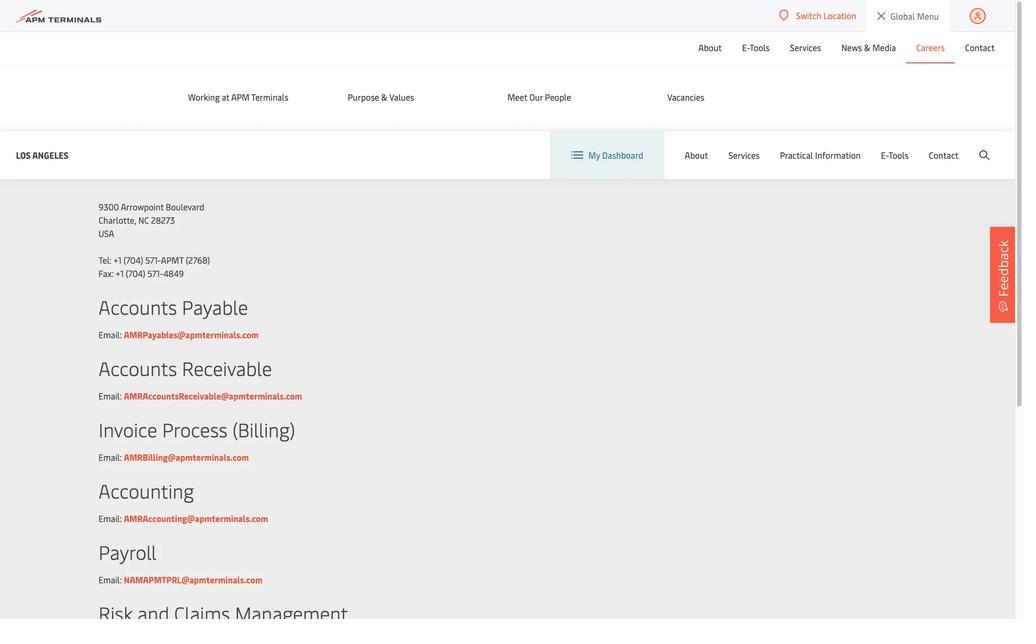 Task type: locate. For each thing, give the bounding box(es) containing it.
regional left at
[[159, 85, 188, 95]]

email:
[[99, 329, 122, 341], [99, 390, 122, 402], [99, 451, 122, 463], [99, 513, 122, 524], [99, 574, 122, 586]]

571- down 9300 arrowpoint boulevard charlotte, nc 28273 usa
[[145, 254, 161, 266]]

regional
[[159, 85, 188, 95], [144, 118, 262, 160]]

amrpayables@apmterminals.com
[[124, 329, 259, 341]]

contact right e-tools dropdown button
[[929, 149, 959, 161]]

0 horizontal spatial e-tools
[[743, 42, 770, 53]]

e- right about popup button
[[743, 42, 750, 53]]

1 accounts from the top
[[99, 294, 177, 320]]

practical information button
[[780, 131, 861, 179]]

e-tools for e-tools dropdown button
[[882, 149, 909, 161]]

1 vertical spatial contact
[[929, 149, 959, 161]]

4 email: from the top
[[99, 513, 122, 524]]

(704) right tel:
[[124, 254, 143, 266]]

meet
[[508, 91, 528, 103]]

1 vertical spatial accounts
[[99, 355, 177, 381]]

1 vertical spatial regional
[[144, 118, 262, 160]]

5 email: from the top
[[99, 574, 122, 586]]

0 vertical spatial contact
[[966, 42, 996, 53]]

angeles
[[32, 149, 68, 161]]

amraccountsreceivable@apmterminals.com link
[[124, 390, 302, 402]]

1 horizontal spatial &
[[865, 42, 871, 53]]

4849
[[163, 268, 184, 279]]

about button
[[685, 131, 709, 179]]

571- down apmt
[[148, 268, 163, 279]]

0 horizontal spatial tools
[[750, 42, 770, 53]]

e-tools right about popup button
[[743, 42, 770, 53]]

e- inside popup button
[[743, 42, 750, 53]]

3 email: from the top
[[99, 451, 122, 463]]

0 vertical spatial tools
[[750, 42, 770, 53]]

0 horizontal spatial &
[[381, 91, 388, 103]]

(704)
[[124, 254, 143, 266], [126, 268, 145, 279]]

+1
[[114, 254, 122, 266], [116, 268, 124, 279]]

accounts for accounts payable
[[99, 294, 177, 320]]

arrowpoint
[[121, 201, 164, 213]]

charlotte,
[[99, 214, 136, 226]]

menu
[[918, 10, 940, 22]]

tools inside popup button
[[750, 42, 770, 53]]

1 vertical spatial services button
[[729, 131, 760, 179]]

1 horizontal spatial services button
[[790, 31, 822, 63]]

services for about
[[729, 149, 760, 161]]

0 vertical spatial office
[[190, 85, 210, 95]]

accounts down email: amrpayables@apmterminals.com
[[99, 355, 177, 381]]

accounts payable
[[99, 294, 248, 320]]

+1 right fax:
[[116, 268, 124, 279]]

services right about dropdown button
[[729, 149, 760, 161]]

+1 right tel:
[[114, 254, 122, 266]]

e- for e-tools dropdown button
[[882, 149, 889, 161]]

0 horizontal spatial contact
[[929, 149, 959, 161]]

us regional office down at
[[99, 118, 351, 160]]

1 vertical spatial services
[[729, 149, 760, 161]]

email: amraccountsreceivable@apmterminals.com
[[99, 390, 302, 402]]

(billing)
[[233, 416, 295, 442]]

e-
[[743, 42, 750, 53], [882, 149, 889, 161]]

1 vertical spatial about
[[685, 149, 709, 161]]

0 vertical spatial us
[[149, 85, 158, 95]]

1 horizontal spatial services
[[790, 42, 822, 53]]

my
[[589, 149, 601, 161]]

us regional office
[[149, 85, 210, 95], [99, 118, 351, 160]]

switch location
[[797, 10, 857, 21]]

0 horizontal spatial e-
[[743, 42, 750, 53]]

my dashboard button
[[572, 131, 644, 179]]

vacancies
[[668, 91, 705, 103]]

amrbilling@apmterminals.com link
[[124, 451, 249, 463]]

1 horizontal spatial us
[[149, 85, 158, 95]]

1 email: from the top
[[99, 329, 122, 341]]

accounts
[[99, 294, 177, 320], [99, 355, 177, 381]]

namapmtprl@apmterminals.com
[[124, 574, 263, 586]]

tools for e-tools popup button
[[750, 42, 770, 53]]

services button
[[790, 31, 822, 63], [729, 131, 760, 179]]

tel:
[[99, 254, 112, 266]]

1 vertical spatial &
[[381, 91, 388, 103]]

0 horizontal spatial services
[[729, 149, 760, 161]]

news & media button
[[842, 31, 897, 63]]

1 horizontal spatial e-
[[882, 149, 889, 161]]

los
[[16, 149, 31, 161]]

0 vertical spatial e-tools
[[743, 42, 770, 53]]

about
[[699, 42, 722, 53], [685, 149, 709, 161]]

services button right about dropdown button
[[729, 131, 760, 179]]

e- right information
[[882, 149, 889, 161]]

tel: +1 (704) 571-apmt (2768) fax: +1 (704) 571-4849
[[99, 254, 210, 279]]

practical information
[[780, 149, 861, 161]]

accounts down tel: +1 (704) 571-apmt (2768) fax: +1 (704) 571-4849
[[99, 294, 177, 320]]

regional down working
[[144, 118, 262, 160]]

0 horizontal spatial services button
[[729, 131, 760, 179]]

email: amrpayables@apmterminals.com
[[99, 329, 259, 341]]

email: for email: amraccounting@apmterminals.com
[[99, 513, 122, 524]]

invoice
[[99, 416, 157, 442]]

(704) right fax:
[[126, 268, 145, 279]]

about for about dropdown button
[[685, 149, 709, 161]]

email: for email: amraccountsreceivable@apmterminals.com
[[99, 390, 122, 402]]

switch
[[797, 10, 822, 21]]

purpose & values
[[348, 91, 414, 103]]

0 vertical spatial about
[[699, 42, 722, 53]]

1 vertical spatial tools
[[889, 149, 909, 161]]

services down switch
[[790, 42, 822, 53]]

about for about popup button
[[699, 42, 722, 53]]

working
[[188, 91, 220, 103]]

contact right careers dropdown button
[[966, 42, 996, 53]]

0 vertical spatial &
[[865, 42, 871, 53]]

us
[[149, 85, 158, 95], [99, 118, 136, 160]]

1 vertical spatial (704)
[[126, 268, 145, 279]]

1 vertical spatial e-tools
[[882, 149, 909, 161]]

tools
[[750, 42, 770, 53], [889, 149, 909, 161]]

0 vertical spatial services
[[790, 42, 822, 53]]

e- inside dropdown button
[[882, 149, 889, 161]]

& inside popup button
[[865, 42, 871, 53]]

practical
[[780, 149, 814, 161]]

receivable
[[182, 355, 272, 381]]

contact for news & media
[[966, 42, 996, 53]]

1 vertical spatial e-
[[882, 149, 889, 161]]

& right "news"
[[865, 42, 871, 53]]

e-tools left contact dropdown button
[[882, 149, 909, 161]]

nc
[[138, 214, 149, 226]]

1 vertical spatial us
[[99, 118, 136, 160]]

amrbilling@apmterminals.com
[[124, 451, 249, 463]]

e- for e-tools popup button
[[743, 42, 750, 53]]

2 accounts from the top
[[99, 355, 177, 381]]

accounts for accounts receivable
[[99, 355, 177, 381]]

0 vertical spatial accounts
[[99, 294, 177, 320]]

services for e-tools
[[790, 42, 822, 53]]

0 vertical spatial e-
[[743, 42, 750, 53]]

9300 arrowpoint boulevard charlotte, nc 28273 usa
[[99, 201, 204, 239]]

meet our people
[[508, 91, 572, 103]]

0 vertical spatial services button
[[790, 31, 822, 63]]

e-tools button
[[743, 31, 770, 63]]

global
[[891, 10, 916, 22]]

e-tools
[[743, 42, 770, 53], [882, 149, 909, 161]]

global menu button
[[868, 0, 950, 32]]

office
[[190, 85, 210, 95], [270, 118, 351, 160]]

& left 'values'
[[381, 91, 388, 103]]

careers
[[917, 42, 945, 53]]

1 horizontal spatial contact
[[966, 42, 996, 53]]

571-
[[145, 254, 161, 266], [148, 268, 163, 279]]

usa
[[99, 228, 114, 239]]

terminals
[[251, 91, 289, 103]]

2 email: from the top
[[99, 390, 122, 402]]

amraccountsreceivable@apmterminals.com
[[124, 390, 302, 402]]

news & media
[[842, 42, 897, 53]]

services button down switch
[[790, 31, 822, 63]]

tools right about popup button
[[750, 42, 770, 53]]

location
[[824, 10, 857, 21]]

contact
[[966, 42, 996, 53], [929, 149, 959, 161]]

services button for e-tools
[[790, 31, 822, 63]]

dashboard
[[603, 149, 644, 161]]

1 horizontal spatial e-tools
[[882, 149, 909, 161]]

0 vertical spatial +1
[[114, 254, 122, 266]]

0 horizontal spatial office
[[190, 85, 210, 95]]

services
[[790, 42, 822, 53], [729, 149, 760, 161]]

namapmtprl@apmterminals.com link
[[124, 574, 263, 586]]

1 horizontal spatial office
[[270, 118, 351, 160]]

1 horizontal spatial tools
[[889, 149, 909, 161]]

tools inside dropdown button
[[889, 149, 909, 161]]

tools left contact dropdown button
[[889, 149, 909, 161]]

us regional office left at
[[149, 85, 210, 95]]



Task type: vqa. For each thing, say whether or not it's contained in the screenshot.
4th the Email:
yes



Task type: describe. For each thing, give the bounding box(es) containing it.
contact button
[[929, 131, 959, 179]]

email: for email: amrbilling@apmterminals.com
[[99, 451, 122, 463]]

news
[[842, 42, 863, 53]]

vacancies link
[[668, 91, 806, 103]]

people
[[545, 91, 572, 103]]

feedback button
[[991, 227, 1017, 323]]

los angeles link
[[16, 148, 68, 162]]

switch location button
[[780, 10, 857, 21]]

boulevard
[[166, 201, 204, 213]]

amrpayables@apmterminals.com link
[[124, 329, 259, 341]]

fax:
[[99, 268, 114, 279]]

email: namapmtprl@apmterminals.com
[[99, 574, 263, 586]]

28273
[[151, 214, 175, 226]]

email: for email: namapmtprl@apmterminals.com
[[99, 574, 122, 586]]

accounts receivable
[[99, 355, 272, 381]]

at
[[222, 91, 230, 103]]

tools for e-tools dropdown button
[[889, 149, 909, 161]]

invoice process (billing)
[[99, 416, 295, 442]]

e-tools for e-tools popup button
[[743, 42, 770, 53]]

about button
[[699, 31, 722, 63]]

apm
[[231, 91, 250, 103]]

0 vertical spatial us regional office
[[149, 85, 210, 95]]

1 vertical spatial +1
[[116, 268, 124, 279]]

1 vertical spatial office
[[270, 118, 351, 160]]

0 vertical spatial 571-
[[145, 254, 161, 266]]

amraccounting@apmterminals.com
[[124, 513, 268, 524]]

contact for practical information
[[929, 149, 959, 161]]

payroll
[[99, 539, 157, 565]]

my dashboard
[[589, 149, 644, 161]]

information
[[816, 149, 861, 161]]

email: amraccounting@apmterminals.com
[[99, 513, 268, 524]]

email: for email: amrpayables@apmterminals.com
[[99, 329, 122, 341]]

& for values
[[381, 91, 388, 103]]

services button for about
[[729, 131, 760, 179]]

global menu
[[891, 10, 940, 22]]

9300
[[99, 201, 119, 213]]

careers button
[[917, 31, 945, 63]]

amraccounting@apmterminals.com link
[[124, 513, 268, 524]]

working at apm terminals link
[[188, 91, 327, 103]]

0 vertical spatial regional
[[159, 85, 188, 95]]

email: amrbilling@apmterminals.com
[[99, 451, 249, 463]]

e-tools button
[[882, 131, 909, 179]]

our
[[530, 91, 543, 103]]

process
[[162, 416, 228, 442]]

& for media
[[865, 42, 871, 53]]

contact button
[[966, 31, 996, 63]]

apmt
[[161, 254, 184, 266]]

0 vertical spatial (704)
[[124, 254, 143, 266]]

0 horizontal spatial us
[[99, 118, 136, 160]]

(2768)
[[186, 254, 210, 266]]

1 vertical spatial 571-
[[148, 268, 163, 279]]

purpose & values link
[[348, 91, 487, 103]]

payable
[[182, 294, 248, 320]]

los angeles
[[16, 149, 68, 161]]

meet our people link
[[508, 91, 646, 103]]

values
[[390, 91, 414, 103]]

accounting
[[99, 478, 194, 504]]

feedback
[[995, 240, 1013, 297]]

media
[[873, 42, 897, 53]]

working at apm terminals
[[188, 91, 289, 103]]

1 vertical spatial us regional office
[[99, 118, 351, 160]]

purpose
[[348, 91, 379, 103]]



